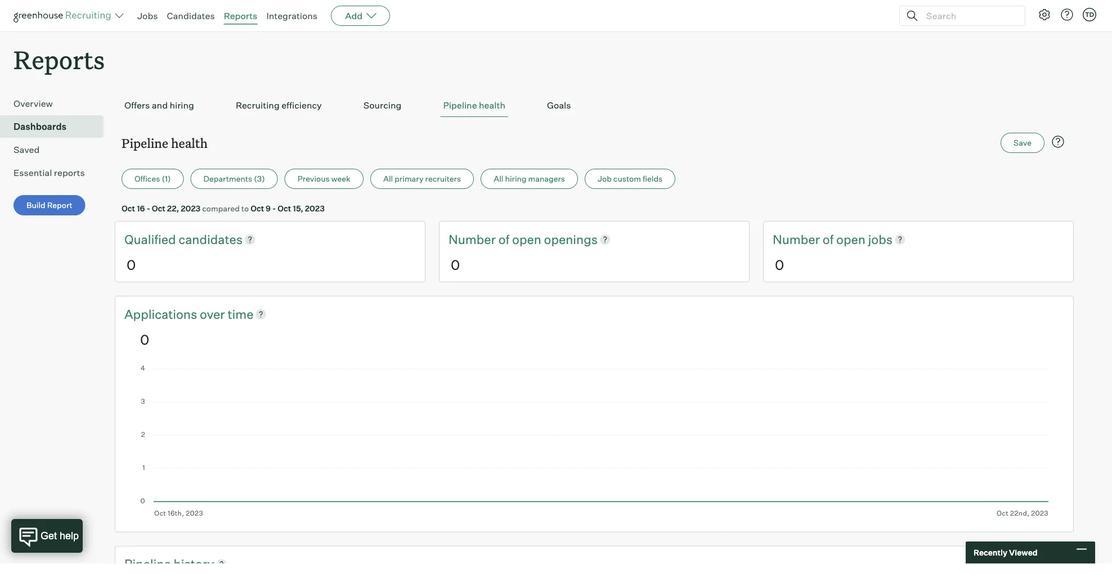 Task type: vqa. For each thing, say whether or not it's contained in the screenshot.
1st 'of' from the left
yes



Task type: locate. For each thing, give the bounding box(es) containing it.
2 all from the left
[[494, 174, 504, 184]]

health inside button
[[479, 100, 505, 111]]

oct 16 - oct 22, 2023 compared to oct 9 - oct 15, 2023
[[122, 204, 325, 213]]

openings link
[[544, 231, 598, 248]]

2 number link from the left
[[773, 231, 823, 248]]

greenhouse recruiting image
[[14, 9, 115, 23]]

3 oct from the left
[[251, 204, 264, 213]]

number
[[449, 232, 496, 247], [773, 232, 820, 247]]

pipeline health
[[443, 100, 505, 111], [122, 135, 208, 151]]

1 open from the left
[[512, 232, 541, 247]]

viewed
[[1009, 548, 1038, 558]]

2 number from the left
[[773, 232, 820, 247]]

health
[[479, 100, 505, 111], [171, 135, 208, 151]]

0 horizontal spatial hiring
[[170, 100, 194, 111]]

offices
[[135, 174, 160, 184]]

open
[[512, 232, 541, 247], [837, 232, 866, 247]]

all hiring managers button
[[481, 169, 578, 189]]

reports right candidates link
[[224, 10, 257, 21]]

0 horizontal spatial open
[[512, 232, 541, 247]]

1 vertical spatial hiring
[[505, 174, 527, 184]]

all
[[383, 174, 393, 184], [494, 174, 504, 184]]

0 horizontal spatial all
[[383, 174, 393, 184]]

reports link
[[224, 10, 257, 21]]

hiring
[[170, 100, 194, 111], [505, 174, 527, 184]]

job custom fields
[[598, 174, 663, 184]]

1 horizontal spatial number link
[[773, 231, 823, 248]]

2 of link from the left
[[823, 231, 837, 248]]

all left primary at top
[[383, 174, 393, 184]]

1 horizontal spatial open link
[[837, 231, 868, 248]]

number of open
[[449, 232, 544, 247], [773, 232, 868, 247]]

overview
[[14, 98, 53, 109]]

pipeline
[[443, 100, 477, 111], [122, 135, 168, 151]]

reports down greenhouse recruiting image
[[14, 43, 105, 76]]

hiring right and
[[170, 100, 194, 111]]

2 of from the left
[[823, 232, 834, 247]]

0 horizontal spatial reports
[[14, 43, 105, 76]]

of link for openings
[[499, 231, 512, 248]]

0 vertical spatial pipeline health
[[443, 100, 505, 111]]

1 vertical spatial pipeline
[[122, 135, 168, 151]]

1 horizontal spatial of
[[823, 232, 834, 247]]

- right 9
[[272, 204, 276, 213]]

departments (3) button
[[191, 169, 278, 189]]

integrations
[[266, 10, 318, 21]]

dashboards
[[14, 121, 66, 132]]

number link for openings
[[449, 231, 499, 248]]

open left "openings"
[[512, 232, 541, 247]]

1 horizontal spatial -
[[272, 204, 276, 213]]

hiring left managers
[[505, 174, 527, 184]]

1 of from the left
[[499, 232, 510, 247]]

essential reports link
[[14, 166, 99, 180]]

oct
[[122, 204, 135, 213], [152, 204, 165, 213], [251, 204, 264, 213], [278, 204, 291, 213]]

previous week
[[298, 174, 351, 184]]

td button
[[1083, 8, 1097, 21]]

recruiting
[[236, 100, 280, 111]]

(1)
[[162, 174, 171, 184]]

oct left 16
[[122, 204, 135, 213]]

2 oct from the left
[[152, 204, 165, 213]]

over link
[[200, 306, 228, 323]]

1 horizontal spatial 2023
[[305, 204, 325, 213]]

reports
[[224, 10, 257, 21], [14, 43, 105, 76]]

1 horizontal spatial all
[[494, 174, 504, 184]]

0 horizontal spatial number link
[[449, 231, 499, 248]]

faq image
[[1052, 135, 1065, 149]]

1 number link from the left
[[449, 231, 499, 248]]

2 number of open from the left
[[773, 232, 868, 247]]

1 horizontal spatial open
[[837, 232, 866, 247]]

1 number of open from the left
[[449, 232, 544, 247]]

0 horizontal spatial number
[[449, 232, 496, 247]]

applications
[[124, 307, 197, 322]]

jobs
[[868, 232, 893, 247]]

1 horizontal spatial number
[[773, 232, 820, 247]]

0
[[127, 256, 136, 273], [451, 256, 460, 273], [775, 256, 784, 273], [140, 331, 149, 348]]

2 open link from the left
[[837, 231, 868, 248]]

0 horizontal spatial health
[[171, 135, 208, 151]]

number of open for jobs
[[773, 232, 868, 247]]

0 horizontal spatial 2023
[[181, 204, 201, 213]]

1 horizontal spatial health
[[479, 100, 505, 111]]

1 horizontal spatial of link
[[823, 231, 837, 248]]

of link
[[499, 231, 512, 248], [823, 231, 837, 248]]

1 oct from the left
[[122, 204, 135, 213]]

1 vertical spatial health
[[171, 135, 208, 151]]

fields
[[643, 174, 663, 184]]

open link
[[512, 231, 544, 248], [837, 231, 868, 248]]

time link
[[228, 306, 254, 323]]

0 horizontal spatial of
[[499, 232, 510, 247]]

2023
[[181, 204, 201, 213], [305, 204, 325, 213]]

candidates
[[179, 232, 243, 247]]

configure image
[[1038, 8, 1052, 21]]

openings
[[544, 232, 598, 247]]

goals
[[547, 100, 571, 111]]

of
[[499, 232, 510, 247], [823, 232, 834, 247]]

number link
[[449, 231, 499, 248], [773, 231, 823, 248]]

open for openings
[[512, 232, 541, 247]]

recently
[[974, 548, 1008, 558]]

integrations link
[[266, 10, 318, 21]]

all inside all hiring managers button
[[494, 174, 504, 184]]

1 vertical spatial reports
[[14, 43, 105, 76]]

number link for jobs
[[773, 231, 823, 248]]

essential
[[14, 167, 52, 179]]

0 vertical spatial pipeline
[[443, 100, 477, 111]]

time
[[228, 307, 254, 322]]

(3)
[[254, 174, 265, 184]]

oct left 9
[[251, 204, 264, 213]]

tab list
[[122, 94, 1067, 117]]

saved
[[14, 144, 40, 155]]

essential reports
[[14, 167, 85, 179]]

0 horizontal spatial of link
[[499, 231, 512, 248]]

candidates link
[[179, 231, 243, 248]]

pipeline health inside pipeline health button
[[443, 100, 505, 111]]

0 horizontal spatial -
[[147, 204, 150, 213]]

-
[[147, 204, 150, 213], [272, 204, 276, 213]]

0 vertical spatial reports
[[224, 10, 257, 21]]

2023 right 22,
[[181, 204, 201, 213]]

1 number from the left
[[449, 232, 496, 247]]

all primary recruiters button
[[370, 169, 474, 189]]

offices (1)
[[135, 174, 171, 184]]

open link for jobs
[[837, 231, 868, 248]]

of for jobs
[[823, 232, 834, 247]]

oct left 15,
[[278, 204, 291, 213]]

number for jobs
[[773, 232, 820, 247]]

dashboards link
[[14, 120, 99, 134]]

0 vertical spatial health
[[479, 100, 505, 111]]

0 horizontal spatial number of open
[[449, 232, 544, 247]]

1 open link from the left
[[512, 231, 544, 248]]

open left jobs
[[837, 232, 866, 247]]

1 horizontal spatial hiring
[[505, 174, 527, 184]]

0 vertical spatial hiring
[[170, 100, 194, 111]]

oct left 22,
[[152, 204, 165, 213]]

2 - from the left
[[272, 204, 276, 213]]

1 all from the left
[[383, 174, 393, 184]]

all left managers
[[494, 174, 504, 184]]

1 horizontal spatial pipeline health
[[443, 100, 505, 111]]

2023 right 15,
[[305, 204, 325, 213]]

recruiters
[[425, 174, 461, 184]]

open for jobs
[[837, 232, 866, 247]]

saved link
[[14, 143, 99, 157]]

1 vertical spatial pipeline health
[[122, 135, 208, 151]]

and
[[152, 100, 168, 111]]

- right 16
[[147, 204, 150, 213]]

all inside all primary recruiters button
[[383, 174, 393, 184]]

2 open from the left
[[837, 232, 866, 247]]

td button
[[1081, 6, 1099, 24]]

1 horizontal spatial number of open
[[773, 232, 868, 247]]

0 horizontal spatial open link
[[512, 231, 544, 248]]

1 horizontal spatial pipeline
[[443, 100, 477, 111]]

1 of link from the left
[[499, 231, 512, 248]]

all primary recruiters
[[383, 174, 461, 184]]



Task type: describe. For each thing, give the bounding box(es) containing it.
custom
[[613, 174, 641, 184]]

previous
[[298, 174, 330, 184]]

save
[[1014, 138, 1032, 148]]

build
[[26, 201, 45, 210]]

9
[[266, 204, 271, 213]]

all for all hiring managers
[[494, 174, 504, 184]]

1 horizontal spatial reports
[[224, 10, 257, 21]]

add button
[[331, 6, 390, 26]]

offers and hiring button
[[122, 94, 197, 117]]

pipeline health button
[[440, 94, 508, 117]]

of link for jobs
[[823, 231, 837, 248]]

over
[[200, 307, 225, 322]]

primary
[[395, 174, 424, 184]]

week
[[331, 174, 351, 184]]

add
[[345, 10, 363, 21]]

qualified link
[[124, 231, 179, 248]]

managers
[[528, 174, 565, 184]]

jobs
[[137, 10, 158, 21]]

2 2023 from the left
[[305, 204, 325, 213]]

recently viewed
[[974, 548, 1038, 558]]

job custom fields button
[[585, 169, 676, 189]]

jobs link
[[868, 231, 893, 248]]

of for openings
[[499, 232, 510, 247]]

save button
[[1001, 133, 1045, 153]]

to
[[241, 204, 249, 213]]

offers and hiring
[[124, 100, 194, 111]]

recruiting efficiency button
[[233, 94, 325, 117]]

candidates
[[167, 10, 215, 21]]

sourcing button
[[361, 94, 404, 117]]

job
[[598, 174, 612, 184]]

td
[[1085, 11, 1094, 18]]

candidates link
[[167, 10, 215, 21]]

report
[[47, 201, 72, 210]]

all hiring managers
[[494, 174, 565, 184]]

build report
[[26, 201, 72, 210]]

efficiency
[[282, 100, 322, 111]]

departments
[[204, 174, 252, 184]]

offers
[[124, 100, 150, 111]]

sourcing
[[364, 100, 402, 111]]

0 horizontal spatial pipeline
[[122, 135, 168, 151]]

applications over
[[124, 307, 228, 322]]

departments (3)
[[204, 174, 265, 184]]

1 2023 from the left
[[181, 204, 201, 213]]

1 - from the left
[[147, 204, 150, 213]]

open link for openings
[[512, 231, 544, 248]]

4 oct from the left
[[278, 204, 291, 213]]

jobs link
[[137, 10, 158, 21]]

Search text field
[[924, 8, 1015, 24]]

number of open for openings
[[449, 232, 544, 247]]

reports
[[54, 167, 85, 179]]

0 horizontal spatial pipeline health
[[122, 135, 208, 151]]

compared
[[202, 204, 240, 213]]

offices (1) button
[[122, 169, 184, 189]]

15,
[[293, 204, 303, 213]]

recruiting efficiency
[[236, 100, 322, 111]]

all for all primary recruiters
[[383, 174, 393, 184]]

pipeline inside button
[[443, 100, 477, 111]]

overview link
[[14, 97, 99, 110]]

xychart image
[[140, 366, 1049, 518]]

number for openings
[[449, 232, 496, 247]]

tab list containing offers and hiring
[[122, 94, 1067, 117]]

goals button
[[544, 94, 574, 117]]

22,
[[167, 204, 179, 213]]

applications link
[[124, 306, 200, 323]]

qualified
[[124, 232, 179, 247]]

16
[[137, 204, 145, 213]]

build report button
[[14, 195, 85, 216]]

previous week button
[[285, 169, 364, 189]]



